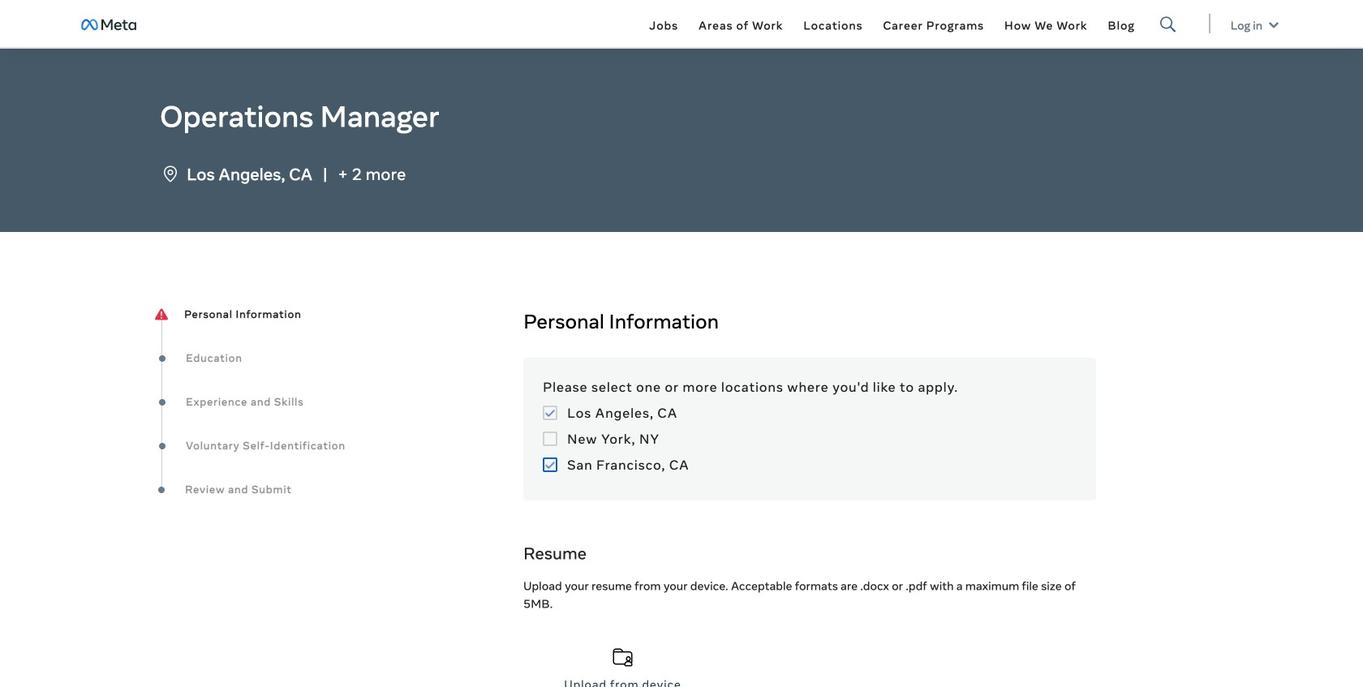 Task type: locate. For each thing, give the bounding box(es) containing it.
desktop nav logo image
[[81, 19, 136, 31]]



